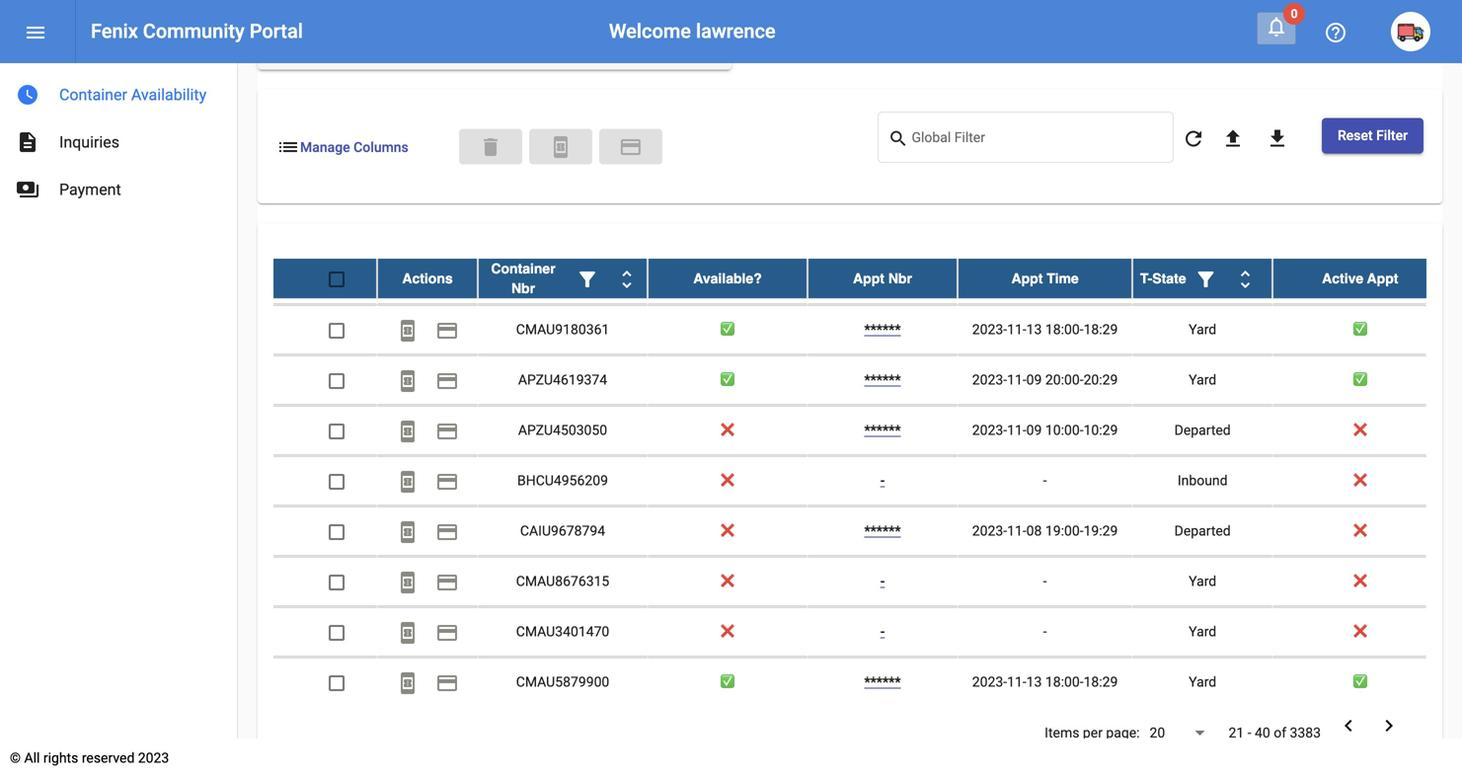 Task type: describe. For each thing, give the bounding box(es) containing it.
welcome lawrence
[[609, 20, 776, 43]]

© all rights reserved 2023
[[10, 750, 169, 766]]

1 column header from the left
[[478, 259, 648, 298]]

list manage columns
[[277, 135, 409, 159]]

book_online for apzu4503050
[[396, 420, 420, 443]]

21
[[1229, 725, 1245, 741]]

40
[[1255, 725, 1271, 741]]

appt nbr
[[853, 271, 912, 286]]

fenix
[[91, 20, 138, 43]]

payment button for cmau3401470
[[428, 612, 467, 652]]

grid containing filter_alt
[[273, 255, 1448, 708]]

nbr for container nbr
[[511, 281, 535, 296]]

****** link for cmau5879900
[[865, 674, 901, 690]]

1 filter_alt from the left
[[576, 267, 599, 291]]

book_online button for cmau5879900
[[388, 663, 428, 702]]

no color image inside the 'menu' button
[[24, 21, 47, 44]]

payment for caiu9678794
[[436, 520, 459, 544]]

©
[[10, 750, 21, 766]]

refresh
[[1182, 127, 1206, 150]]

active appt column header
[[1273, 259, 1448, 298]]

yard for cmau9180361
[[1189, 322, 1217, 338]]

book_online button for apzu4503050
[[388, 411, 428, 450]]

cmau3401470
[[516, 624, 610, 640]]

payment button for cmau8676315
[[428, 562, 467, 601]]

inbound
[[1178, 473, 1228, 489]]

welcome
[[609, 20, 691, 43]]

no color image for 'unfold_more' 'button' for container nbr
[[615, 267, 639, 291]]

reset filter button
[[1322, 118, 1424, 154]]

fenix community portal
[[91, 20, 303, 43]]

2023- for caiu9678794
[[973, 523, 1007, 539]]

t-
[[1140, 271, 1153, 286]]

7 row from the top
[[273, 507, 1448, 557]]

active
[[1322, 271, 1364, 286]]

navigate_next
[[1378, 714, 1401, 738]]

- link for cmau3401470
[[881, 624, 885, 640]]

no color image for payment button corresponding to cmau8676315
[[436, 571, 459, 594]]

book_online for caiu9678794
[[396, 520, 420, 544]]

book_online for bhcu4956209
[[396, 470, 420, 494]]

09 for 20:00-
[[1027, 372, 1042, 388]]

11- for caiu9678794
[[1007, 523, 1027, 539]]

active appt
[[1322, 271, 1399, 286]]

container for availability
[[59, 85, 127, 104]]

no color image for payment button corresponding to caiu9678794
[[436, 520, 459, 544]]

no color image inside navigate_next button
[[1378, 714, 1401, 738]]

navigate_next button
[[1372, 713, 1407, 742]]

****** link for cmau9180361
[[865, 322, 901, 338]]

no color image inside "help_outline" popup button
[[1324, 21, 1348, 44]]

****** for cmau5879900
[[865, 674, 901, 690]]

- link for cmau8676315
[[881, 573, 885, 590]]

all
[[24, 750, 40, 766]]

availability
[[131, 85, 207, 104]]

1 row from the top
[[273, 255, 1448, 305]]

inquiries
[[59, 133, 119, 152]]

09 for 18:00-
[[1027, 271, 1042, 287]]

list
[[277, 135, 300, 159]]

no color image for 'unfold_more' 'button' related to t-state
[[1234, 267, 1258, 291]]

appt inside "column header"
[[1368, 271, 1399, 286]]

9 row from the top
[[273, 607, 1448, 658]]

book_online for cmau8676315
[[396, 571, 420, 594]]

book_online for apzu3295429
[[396, 268, 420, 292]]

book_online for cmau9180361
[[396, 319, 420, 343]]

2023-11-13 18:00-18:29 for cmau9180361
[[973, 322, 1118, 338]]

2 filter_alt from the left
[[1194, 267, 1218, 291]]

page:
[[1106, 725, 1140, 741]]

columns
[[354, 139, 409, 155]]

10:29
[[1084, 422, 1118, 439]]

payment for bhcu4956209
[[436, 470, 459, 494]]

payments
[[16, 178, 40, 201]]

book_online button for caiu9678794
[[388, 512, 428, 551]]

yard for apzu3295429
[[1189, 271, 1217, 287]]

yard for cmau5879900
[[1189, 674, 1217, 690]]

items
[[1045, 725, 1080, 741]]

19:29
[[1084, 523, 1118, 539]]

help_outline button
[[1316, 12, 1356, 51]]

apzu4503050
[[518, 422, 607, 439]]

departed for 10:29
[[1175, 422, 1231, 439]]

2023- for apzu3295429
[[973, 271, 1007, 287]]

4 row from the top
[[273, 356, 1448, 406]]

payment button for apzu4503050
[[428, 411, 467, 450]]

18:00- for cmau9180361
[[1046, 322, 1084, 338]]

book_online for apzu4619374
[[396, 369, 420, 393]]

file_download button
[[1258, 118, 1298, 158]]

description
[[16, 130, 40, 154]]

payment for apzu4503050
[[436, 420, 459, 443]]

3383
[[1290, 725, 1321, 741]]

search
[[888, 128, 909, 149]]

13 for cmau9180361
[[1027, 322, 1042, 338]]

2023- for cmau9180361
[[973, 322, 1007, 338]]

11- for apzu4619374
[[1007, 372, 1027, 388]]

6 row from the top
[[273, 456, 1448, 507]]

actions
[[402, 271, 453, 286]]

payment for cmau8676315
[[436, 571, 459, 594]]

book_online for cmau3401470
[[396, 621, 420, 645]]

notifications_none
[[1265, 15, 1289, 39]]

community
[[143, 20, 245, 43]]

lawrence
[[696, 20, 776, 43]]

payment button for caiu9678794
[[428, 512, 467, 551]]

delete
[[479, 135, 503, 159]]

2023-11-09 10:00-10:29
[[973, 422, 1118, 439]]

2023-11-09 20:00-20:29
[[973, 372, 1118, 388]]

apzu3295429
[[518, 271, 607, 287]]

no color image for apzu4503050's payment button
[[436, 420, 459, 443]]

11- for apzu3295429
[[1007, 271, 1027, 287]]

container availability
[[59, 85, 207, 104]]

payment button for cmau9180361
[[428, 310, 467, 350]]

no color image containing description
[[16, 130, 40, 154]]

18:29 for cmau9180361
[[1084, 322, 1118, 338]]

****** for apzu3295429
[[865, 271, 901, 287]]

filter_alt button for t-state
[[1187, 259, 1226, 298]]

items per page:
[[1045, 725, 1140, 741]]

no color image containing watch_later
[[16, 83, 40, 107]]

yard for cmau8676315
[[1189, 573, 1217, 590]]

****** link for apzu3295429
[[865, 271, 901, 287]]

payment button for bhcu4956209
[[428, 461, 467, 501]]

unfold_more for t-state
[[1234, 267, 1258, 291]]

reserved
[[82, 750, 135, 766]]

caiu9678794
[[520, 523, 605, 539]]

****** for cmau9180361
[[865, 322, 901, 338]]

payment for cmau5879900
[[436, 671, 459, 695]]

of
[[1274, 725, 1287, 741]]

no color image containing list
[[277, 135, 300, 159]]

2023- for apzu4503050
[[973, 422, 1007, 439]]

book_online button for cmau8676315
[[388, 562, 428, 601]]

rights
[[43, 750, 78, 766]]

no color image for book_online 'button' associated with apzu4503050
[[396, 420, 420, 443]]

payment for cmau3401470
[[436, 621, 459, 645]]

cmau9180361
[[516, 322, 610, 338]]



Task type: vqa. For each thing, say whether or not it's contained in the screenshot.


Task type: locate. For each thing, give the bounding box(es) containing it.
unfold_more button right t-state filter_alt at the right top
[[1226, 259, 1266, 298]]

09 left '20:00-'
[[1027, 372, 1042, 388]]

cmau5879900
[[516, 674, 610, 690]]

18:29 for apzu3295429
[[1084, 271, 1118, 287]]

column header
[[478, 259, 648, 298], [1133, 259, 1273, 298]]

filter
[[1377, 127, 1408, 144]]

8 row from the top
[[273, 557, 1448, 607]]

11- for cmau9180361
[[1007, 322, 1027, 338]]

18:00-
[[1046, 271, 1084, 287], [1046, 322, 1084, 338], [1046, 674, 1084, 690]]

3 ****** from the top
[[865, 372, 901, 388]]

09 left 'time'
[[1027, 271, 1042, 287]]

available? column header
[[648, 259, 808, 298]]

appt for appt time
[[1012, 271, 1043, 286]]

1 horizontal spatial unfold_more button
[[1226, 259, 1266, 298]]

apzu4619374
[[518, 372, 607, 388]]

0 vertical spatial - link
[[881, 473, 885, 489]]

container nbr
[[491, 261, 556, 296]]

Global Watchlist Filter field
[[912, 133, 1164, 149]]

container for nbr
[[491, 261, 556, 277]]

1 vertical spatial container
[[491, 261, 556, 277]]

filter_alt
[[576, 267, 599, 291], [1194, 267, 1218, 291]]

2 2023-11-13 18:00-18:29 from the top
[[973, 674, 1118, 690]]

t-state filter_alt
[[1140, 267, 1218, 291]]

4 11- from the top
[[1007, 422, 1027, 439]]

20:00-
[[1046, 372, 1084, 388]]

filter_alt button up the cmau9180361 on the top left
[[568, 259, 607, 298]]

2 vertical spatial 18:29
[[1084, 674, 1118, 690]]

1 horizontal spatial filter_alt button
[[1187, 259, 1226, 298]]

yard for cmau3401470
[[1189, 624, 1217, 640]]

navigate_before
[[1337, 714, 1361, 738]]

nbr inside container nbr
[[511, 281, 535, 296]]

1 ****** from the top
[[865, 271, 901, 287]]

1 yard from the top
[[1189, 271, 1217, 287]]

book_online button
[[529, 129, 592, 164], [388, 260, 428, 299], [388, 310, 428, 350], [388, 361, 428, 400], [388, 411, 428, 450], [388, 461, 428, 501], [388, 512, 428, 551], [388, 562, 428, 601], [388, 612, 428, 652], [388, 663, 428, 702]]

departed down inbound
[[1175, 523, 1231, 539]]

3 ****** link from the top
[[865, 372, 901, 388]]

navigation
[[0, 63, 237, 213]]

0 horizontal spatial unfold_more button
[[607, 259, 647, 298]]

nbr for appt nbr
[[889, 271, 912, 286]]

18:29 right 'time'
[[1084, 271, 1118, 287]]

cmau8676315
[[516, 573, 610, 590]]

no color image containing file_download
[[1266, 127, 1290, 150]]

09 for 10:00-
[[1027, 422, 1042, 439]]

0 vertical spatial 18:00-
[[1046, 271, 1084, 287]]

notifications_none button
[[1257, 12, 1297, 45]]

1 - link from the top
[[881, 473, 885, 489]]

no color image for refresh button
[[1182, 127, 1206, 150]]

container up the cmau9180361 on the top left
[[491, 261, 556, 277]]

18:00- up the items at the bottom right of the page
[[1046, 674, 1084, 690]]

2023-11-13 18:00-18:29 for cmau5879900
[[973, 674, 1118, 690]]

menu
[[24, 21, 47, 44]]

no color image containing menu
[[24, 21, 47, 44]]

appt inside column header
[[853, 271, 885, 286]]

no color image for notifications_none popup button
[[1265, 15, 1289, 39]]

row containing filter_alt
[[273, 259, 1448, 299]]

2 - link from the top
[[881, 573, 885, 590]]

19:00-
[[1046, 523, 1084, 539]]

2 departed from the top
[[1175, 523, 1231, 539]]

1 appt from the left
[[853, 271, 885, 286]]

11- for apzu4503050
[[1007, 422, 1027, 439]]

appt inside column header
[[1012, 271, 1043, 286]]

******
[[865, 271, 901, 287], [865, 322, 901, 338], [865, 372, 901, 388], [865, 422, 901, 439], [865, 523, 901, 539], [865, 674, 901, 690]]

0 vertical spatial 2023-11-13 18:00-18:29
[[973, 322, 1118, 338]]

11-
[[1007, 271, 1027, 287], [1007, 322, 1027, 338], [1007, 372, 1027, 388], [1007, 422, 1027, 439], [1007, 523, 1027, 539], [1007, 674, 1027, 690]]

appt nbr column header
[[808, 259, 958, 298]]

2 13 from the top
[[1027, 674, 1042, 690]]

2023-
[[973, 271, 1007, 287], [973, 322, 1007, 338], [973, 372, 1007, 388], [973, 422, 1007, 439], [973, 523, 1007, 539], [973, 674, 1007, 690]]

2 11- from the top
[[1007, 322, 1027, 338]]

****** for apzu4503050
[[865, 422, 901, 439]]

21 - 40 of 3383
[[1229, 725, 1321, 741]]

reset filter
[[1338, 127, 1408, 144]]

1 vertical spatial 18:29
[[1084, 322, 1118, 338]]

unfold_more button
[[607, 259, 647, 298], [1226, 259, 1266, 298]]

payment button for apzu4619374
[[428, 361, 467, 400]]

bhcu4956209
[[518, 473, 608, 489]]

no color image for file_download button
[[1266, 127, 1290, 150]]

container inside column header
[[491, 261, 556, 277]]

****** link
[[865, 271, 901, 287], [865, 322, 901, 338], [865, 372, 901, 388], [865, 422, 901, 439], [865, 523, 901, 539], [865, 674, 901, 690]]

1 11- from the top
[[1007, 271, 1027, 287]]

4 ****** from the top
[[865, 422, 901, 439]]

3 09 from the top
[[1027, 422, 1042, 439]]

per
[[1083, 725, 1103, 741]]

1 departed from the top
[[1175, 422, 1231, 439]]

file_upload
[[1222, 127, 1245, 150]]

0 horizontal spatial column header
[[478, 259, 648, 298]]

unfold_more right t-state filter_alt at the right top
[[1234, 267, 1258, 291]]

nbr
[[889, 271, 912, 286], [511, 281, 535, 296]]

unfold_more button for t-state
[[1226, 259, 1266, 298]]

book_online button for cmau3401470
[[388, 612, 428, 652]]

1 09 from the top
[[1027, 271, 1042, 287]]

actions column header
[[377, 259, 478, 298]]

09
[[1027, 271, 1042, 287], [1027, 372, 1042, 388], [1027, 422, 1042, 439]]

2 18:00- from the top
[[1046, 322, 1084, 338]]

payment for apzu4619374
[[436, 369, 459, 393]]

no color image containing refresh
[[1182, 127, 1206, 150]]

18:29 up 20:29
[[1084, 322, 1118, 338]]

3 18:29 from the top
[[1084, 674, 1118, 690]]

yard
[[1189, 271, 1217, 287], [1189, 322, 1217, 338], [1189, 372, 1217, 388], [1189, 573, 1217, 590], [1189, 624, 1217, 640], [1189, 674, 1217, 690]]

1 filter_alt button from the left
[[568, 259, 607, 298]]

1 13 from the top
[[1027, 322, 1042, 338]]

0 horizontal spatial filter_alt button
[[568, 259, 607, 298]]

20:29
[[1084, 372, 1118, 388]]

18:00- for apzu3295429
[[1046, 271, 1084, 287]]

1 2023- from the top
[[973, 271, 1007, 287]]

0 horizontal spatial container
[[59, 85, 127, 104]]

2023
[[138, 750, 169, 766]]

3 yard from the top
[[1189, 372, 1217, 388]]

1 horizontal spatial filter_alt
[[1194, 267, 1218, 291]]

4 ****** link from the top
[[865, 422, 901, 439]]

no color image containing notifications_none
[[1265, 15, 1289, 39]]

departed for 19:29
[[1175, 523, 1231, 539]]

unfold_more button for container nbr
[[607, 259, 647, 298]]

no color image containing search
[[888, 127, 912, 151]]

payment
[[619, 135, 643, 159], [436, 268, 459, 292], [436, 319, 459, 343], [436, 369, 459, 393], [436, 420, 459, 443], [436, 470, 459, 494], [436, 520, 459, 544], [436, 571, 459, 594], [436, 621, 459, 645], [436, 671, 459, 695]]

no color image containing help_outline
[[1324, 21, 1348, 44]]

appt time column header
[[958, 259, 1133, 298]]

-
[[881, 473, 885, 489], [1043, 473, 1047, 489], [881, 573, 885, 590], [1043, 573, 1047, 590], [881, 624, 885, 640], [1043, 624, 1047, 640], [1248, 725, 1252, 741]]

2 filter_alt button from the left
[[1187, 259, 1226, 298]]

appt
[[853, 271, 885, 286], [1012, 271, 1043, 286], [1368, 271, 1399, 286]]

book_online for cmau5879900
[[396, 671, 420, 695]]

1 ****** link from the top
[[865, 271, 901, 287]]

3 appt from the left
[[1368, 271, 1399, 286]]

unfold_more
[[615, 267, 639, 291], [1234, 267, 1258, 291]]

delete button
[[459, 129, 522, 164]]

container up inquiries
[[59, 85, 127, 104]]

2023-11-08 19:00-19:29
[[973, 523, 1118, 539]]

0 vertical spatial 09
[[1027, 271, 1042, 287]]

13 for cmau5879900
[[1027, 674, 1042, 690]]

****** for apzu4619374
[[865, 372, 901, 388]]

5 2023- from the top
[[973, 523, 1007, 539]]

1 vertical spatial 18:00-
[[1046, 322, 1084, 338]]

❌
[[721, 422, 735, 439], [1354, 422, 1368, 439], [721, 473, 735, 489], [1354, 473, 1368, 489], [721, 523, 735, 539], [1354, 523, 1368, 539], [721, 573, 735, 590], [1354, 573, 1368, 590], [721, 624, 735, 640], [1354, 624, 1368, 640]]

no color image inside file_upload button
[[1222, 127, 1245, 150]]

0 vertical spatial container
[[59, 85, 127, 104]]

payment
[[59, 180, 121, 199]]

2 column header from the left
[[1133, 259, 1273, 298]]

no color image inside navigate_before button
[[1337, 714, 1361, 738]]

no color image containing navigate_before
[[1337, 714, 1361, 738]]

08
[[1027, 523, 1042, 539]]

no color image for payment button corresponding to bhcu4956209
[[436, 470, 459, 494]]

help_outline
[[1324, 21, 1348, 44]]

5 yard from the top
[[1189, 624, 1217, 640]]

2 18:29 from the top
[[1084, 322, 1118, 338]]

2023- for cmau5879900
[[973, 674, 1007, 690]]

1 vertical spatial 2023-11-13 18:00-18:29
[[973, 674, 1118, 690]]

2 ****** from the top
[[865, 322, 901, 338]]

2 ****** link from the top
[[865, 322, 901, 338]]

2 appt from the left
[[1012, 271, 1043, 286]]

****** link for caiu9678794
[[865, 523, 901, 539]]

2 vertical spatial 18:00-
[[1046, 674, 1084, 690]]

time
[[1047, 271, 1079, 286]]

2023-11-13 18:00-18:29
[[973, 322, 1118, 338], [973, 674, 1118, 690]]

0 vertical spatial departed
[[1175, 422, 1231, 439]]

20
[[1150, 725, 1166, 741]]

1 horizontal spatial column header
[[1133, 259, 1273, 298]]

departed up inbound
[[1175, 422, 1231, 439]]

09 left the 10:00-
[[1027, 422, 1042, 439]]

2023-11-13 18:00-18:29 up 2023-11-09 20:00-20:29
[[973, 322, 1118, 338]]

book_online
[[549, 135, 573, 159], [396, 268, 420, 292], [396, 319, 420, 343], [396, 369, 420, 393], [396, 420, 420, 443], [396, 470, 420, 494], [396, 520, 420, 544], [396, 571, 420, 594], [396, 621, 420, 645], [396, 671, 420, 695]]

file_download
[[1266, 127, 1290, 150]]

6 11- from the top
[[1007, 674, 1027, 690]]

1 vertical spatial departed
[[1175, 523, 1231, 539]]

appt for appt nbr
[[853, 271, 885, 286]]

no color image for book_online 'button' related to cmau5879900
[[396, 671, 420, 695]]

5 row from the top
[[273, 406, 1448, 456]]

refresh button
[[1174, 118, 1214, 158]]

payment button
[[599, 129, 663, 164], [428, 260, 467, 299], [428, 310, 467, 350], [428, 361, 467, 400], [428, 411, 467, 450], [428, 461, 467, 501], [428, 512, 467, 551], [428, 562, 467, 601], [428, 612, 467, 652], [428, 663, 467, 702]]

18:00- for cmau5879900
[[1046, 674, 1084, 690]]

1 vertical spatial 13
[[1027, 674, 1042, 690]]

11- for cmau5879900
[[1007, 674, 1027, 690]]

1 horizontal spatial nbr
[[889, 271, 912, 286]]

payment button for cmau5879900
[[428, 663, 467, 702]]

book_online button for apzu3295429
[[388, 260, 428, 299]]

no color image for navigate_before button at right bottom
[[1337, 714, 1361, 738]]

2 09 from the top
[[1027, 372, 1042, 388]]

- link
[[881, 473, 885, 489], [881, 573, 885, 590], [881, 624, 885, 640]]

2 2023- from the top
[[973, 322, 1007, 338]]

navigate_before button
[[1331, 713, 1367, 742]]

no color image for payment button related to apzu3295429
[[436, 268, 459, 292]]

2 horizontal spatial appt
[[1368, 271, 1399, 286]]

1 horizontal spatial appt
[[1012, 271, 1043, 286]]

1 unfold_more from the left
[[615, 267, 639, 291]]

filter_alt button right t-
[[1187, 259, 1226, 298]]

1 horizontal spatial unfold_more
[[1234, 267, 1258, 291]]

book_online button for bhcu4956209
[[388, 461, 428, 501]]

2023-11-13 18:00-18:29 up the items at the bottom right of the page
[[973, 674, 1118, 690]]

no color image
[[24, 21, 47, 44], [1324, 21, 1348, 44], [888, 127, 912, 151], [16, 130, 40, 154], [277, 135, 300, 159], [619, 135, 643, 159], [16, 178, 40, 201], [576, 267, 599, 291], [1194, 267, 1218, 291], [396, 319, 420, 343], [436, 319, 459, 343], [436, 369, 459, 393], [396, 470, 420, 494], [396, 520, 420, 544], [396, 571, 420, 594], [396, 621, 420, 645], [436, 621, 459, 645], [1378, 714, 1401, 738]]

****** for caiu9678794
[[865, 523, 901, 539]]

unfold_more for container nbr
[[615, 267, 639, 291]]

2 yard from the top
[[1189, 322, 1217, 338]]

yard for apzu4619374
[[1189, 372, 1217, 388]]

2 row from the top
[[273, 259, 1448, 299]]

2 vertical spatial 09
[[1027, 422, 1042, 439]]

grid
[[273, 255, 1448, 708]]

state
[[1153, 271, 1187, 286]]

unfold_more button up the cmau9180361 on the top left
[[607, 259, 647, 298]]

6 2023- from the top
[[973, 674, 1007, 690]]

0 vertical spatial 18:29
[[1084, 271, 1118, 287]]

6 yard from the top
[[1189, 674, 1217, 690]]

no color image inside notifications_none popup button
[[1265, 15, 1289, 39]]

portal
[[250, 20, 303, 43]]

4 yard from the top
[[1189, 573, 1217, 590]]

0 horizontal spatial unfold_more
[[615, 267, 639, 291]]

no color image inside file_download button
[[1266, 127, 1290, 150]]

2 vertical spatial - link
[[881, 624, 885, 640]]

3 11- from the top
[[1007, 372, 1027, 388]]

payment button for apzu3295429
[[428, 260, 467, 299]]

2023-11-09 18:00-18:29
[[973, 271, 1118, 287]]

filter_alt up the cmau9180361 on the top left
[[576, 267, 599, 291]]

5 ****** from the top
[[865, 523, 901, 539]]

no color image containing payments
[[16, 178, 40, 201]]

****** link for apzu4619374
[[865, 372, 901, 388]]

nbr inside column header
[[889, 271, 912, 286]]

5 ****** link from the top
[[865, 523, 901, 539]]

18:00- left t-
[[1046, 271, 1084, 287]]

file_upload button
[[1214, 118, 1253, 158]]

navigation containing watch_later
[[0, 63, 237, 213]]

3 - link from the top
[[881, 624, 885, 640]]

0 horizontal spatial filter_alt
[[576, 267, 599, 291]]

10:00-
[[1046, 422, 1084, 439]]

3 2023- from the top
[[973, 372, 1007, 388]]

****** link for apzu4503050
[[865, 422, 901, 439]]

1 horizontal spatial container
[[491, 261, 556, 277]]

book_online button for cmau9180361
[[388, 310, 428, 350]]

0 vertical spatial 13
[[1027, 322, 1042, 338]]

6 ****** from the top
[[865, 674, 901, 690]]

no color image for file_upload button
[[1222, 127, 1245, 150]]

1 18:00- from the top
[[1046, 271, 1084, 287]]

no color image containing file_upload
[[1222, 127, 1245, 150]]

1 18:29 from the top
[[1084, 271, 1118, 287]]

payment for apzu3295429
[[436, 268, 459, 292]]

manage
[[300, 139, 350, 155]]

watch_later
[[16, 83, 40, 107]]

18:00- up '20:00-'
[[1046, 322, 1084, 338]]

2023- for apzu4619374
[[973, 372, 1007, 388]]

book_online button for apzu4619374
[[388, 361, 428, 400]]

appt time
[[1012, 271, 1079, 286]]

no color image for apzu3295429's book_online 'button'
[[396, 268, 420, 292]]

1 vertical spatial - link
[[881, 573, 885, 590]]

available?
[[693, 271, 762, 286]]

1 vertical spatial 09
[[1027, 372, 1042, 388]]

departed
[[1175, 422, 1231, 439], [1175, 523, 1231, 539]]

no color image
[[1265, 15, 1289, 39], [16, 83, 40, 107], [1182, 127, 1206, 150], [1222, 127, 1245, 150], [1266, 127, 1290, 150], [549, 135, 573, 159], [615, 267, 639, 291], [1234, 267, 1258, 291], [396, 268, 420, 292], [436, 268, 459, 292], [396, 369, 420, 393], [396, 420, 420, 443], [436, 420, 459, 443], [436, 470, 459, 494], [436, 520, 459, 544], [436, 571, 459, 594], [396, 671, 420, 695], [436, 671, 459, 695], [1337, 714, 1361, 738]]

payment for cmau9180361
[[436, 319, 459, 343]]

6 ****** link from the top
[[865, 674, 901, 690]]

4 2023- from the top
[[973, 422, 1007, 439]]

reset
[[1338, 127, 1373, 144]]

1 unfold_more button from the left
[[607, 259, 647, 298]]

3 row from the top
[[273, 305, 1448, 356]]

no color image for cmau5879900's payment button
[[436, 671, 459, 695]]

18:29 up the per
[[1084, 674, 1118, 690]]

1 2023-11-13 18:00-18:29 from the top
[[973, 322, 1118, 338]]

no color image inside refresh button
[[1182, 127, 1206, 150]]

0 horizontal spatial nbr
[[511, 281, 535, 296]]

2 unfold_more button from the left
[[1226, 259, 1266, 298]]

unfold_more right apzu3295429 on the left of page
[[615, 267, 639, 291]]

18:29 for cmau5879900
[[1084, 674, 1118, 690]]

container
[[59, 85, 127, 104], [491, 261, 556, 277]]

row
[[273, 255, 1448, 305], [273, 259, 1448, 299], [273, 305, 1448, 356], [273, 356, 1448, 406], [273, 406, 1448, 456], [273, 456, 1448, 507], [273, 507, 1448, 557], [273, 557, 1448, 607], [273, 607, 1448, 658], [273, 658, 1448, 708]]

menu button
[[16, 12, 55, 51]]

delete image
[[479, 135, 503, 159]]

filter_alt button for container nbr
[[568, 259, 607, 298]]

0 horizontal spatial appt
[[853, 271, 885, 286]]

filter_alt right state
[[1194, 267, 1218, 291]]

no color image for apzu4619374's book_online 'button'
[[396, 369, 420, 393]]

no color image containing navigate_next
[[1378, 714, 1401, 738]]

5 11- from the top
[[1007, 523, 1027, 539]]

- link for bhcu4956209
[[881, 473, 885, 489]]

2 unfold_more from the left
[[1234, 267, 1258, 291]]

3 18:00- from the top
[[1046, 674, 1084, 690]]

10 row from the top
[[273, 658, 1448, 708]]



